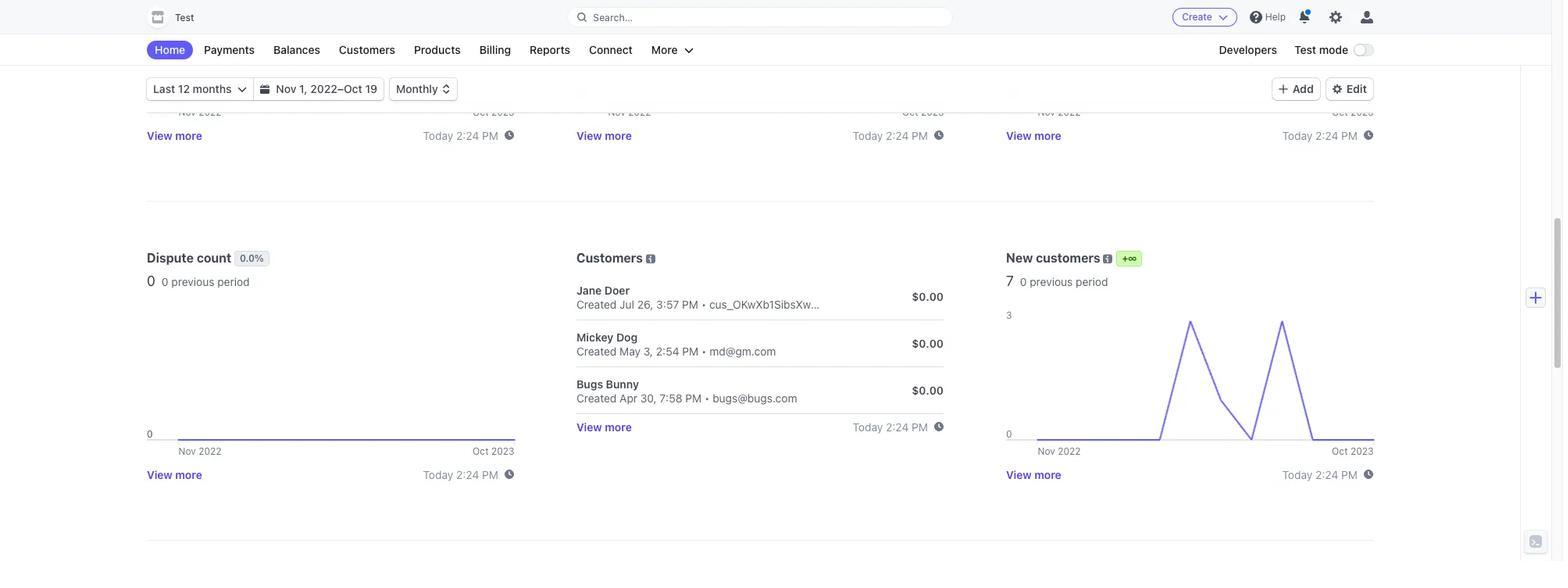 Task type: vqa. For each thing, say whether or not it's contained in the screenshot.


Task type: locate. For each thing, give the bounding box(es) containing it.
0 horizontal spatial period
[[217, 275, 250, 288]]

bunny
[[606, 377, 639, 390]]

balances link
[[266, 41, 328, 59]]

add button
[[1273, 78, 1320, 100]]

1 horizontal spatial period
[[1076, 275, 1108, 288]]

customers up the doer
[[577, 251, 643, 265]]

customers
[[339, 43, 395, 56], [577, 251, 643, 265]]

0 horizontal spatial test
[[175, 12, 194, 23]]

7
[[1006, 273, 1014, 289]]

test for test mode
[[1295, 43, 1317, 56]]

cell
[[577, 282, 944, 311], [577, 329, 944, 357], [577, 376, 944, 404]]

previous down dispute count
[[171, 275, 214, 288]]

0 inside 7 0 previous period
[[1020, 275, 1027, 288]]

1 vertical spatial cell
[[577, 329, 944, 357]]

• inside jane doer created jul 26, 3:57 pm • cus_okwxb1sibsxwug
[[701, 297, 707, 311]]

customers
[[1036, 251, 1101, 265]]

1 horizontal spatial previous
[[1030, 275, 1073, 288]]

1 horizontal spatial test
[[1295, 43, 1317, 56]]

2:54
[[656, 344, 680, 357]]

2 previous from the left
[[1030, 275, 1073, 288]]

test left mode
[[1295, 43, 1317, 56]]

new customers
[[1006, 251, 1101, 265]]

today
[[423, 129, 453, 142], [853, 129, 883, 142], [1283, 129, 1313, 142], [853, 420, 883, 433], [423, 468, 453, 481], [1283, 468, 1313, 481]]

3 $0.00 from the top
[[912, 383, 944, 397]]

test for test
[[175, 12, 194, 23]]

created down jane
[[577, 297, 617, 311]]

previous down new customers
[[1030, 275, 1073, 288]]

toolbar
[[1273, 78, 1374, 100]]

created for mickey
[[577, 344, 617, 357]]

created inside the "bugs bunny created apr 30, 7:58 pm • bugs@bugs.com"
[[577, 391, 617, 404]]

0 horizontal spatial customers
[[339, 43, 395, 56]]

1 cell from the top
[[577, 282, 944, 311]]

1 $0.00 from the top
[[912, 290, 944, 303]]

cell containing bugs bunny
[[577, 376, 944, 404]]

created inside jane doer created jul 26, 3:57 pm • cus_okwxb1sibsxwug
[[577, 297, 617, 311]]

jane doer created jul 26, 3:57 pm • cus_okwxb1sibsxwug
[[577, 283, 824, 311]]

•
[[701, 297, 707, 311], [702, 344, 707, 357], [705, 391, 710, 404]]

test up home
[[175, 12, 194, 23]]

∞
[[1129, 252, 1137, 264]]

customers grid
[[577, 273, 944, 414]]

1 vertical spatial •
[[702, 344, 707, 357]]

pm inside mickey dog created may 3, 2:54 pm • md@gm.com
[[682, 344, 699, 357]]

1 vertical spatial created
[[577, 344, 617, 357]]

0 horizontal spatial 0
[[147, 273, 155, 289]]

created
[[577, 297, 617, 311], [577, 344, 617, 357], [577, 391, 617, 404]]

2 cell from the top
[[577, 329, 944, 357]]

• right '3:57'
[[701, 297, 707, 311]]

previous inside 0 0 previous period
[[171, 275, 214, 288]]

0
[[147, 273, 155, 289], [162, 275, 168, 288], [1020, 275, 1027, 288]]

0 vertical spatial test
[[175, 12, 194, 23]]

period down info icon
[[1076, 275, 1108, 288]]

connect link
[[581, 41, 641, 59]]

created inside mickey dog created may 3, 2:54 pm • md@gm.com
[[577, 344, 617, 357]]

–
[[337, 82, 344, 95]]

3 cell from the top
[[577, 376, 944, 404]]

test button
[[147, 6, 210, 28]]

created down mickey
[[577, 344, 617, 357]]

customers up 19
[[339, 43, 395, 56]]

2 vertical spatial •
[[705, 391, 710, 404]]

+ ∞
[[1122, 252, 1137, 264]]

2 vertical spatial cell
[[577, 376, 944, 404]]

info image
[[646, 254, 655, 264]]

2 vertical spatial created
[[577, 391, 617, 404]]

create button
[[1173, 8, 1238, 27]]

payments
[[204, 43, 255, 56]]

period
[[217, 275, 250, 288], [1076, 275, 1108, 288]]

test
[[175, 12, 194, 23], [1295, 43, 1317, 56]]

previous
[[171, 275, 214, 288], [1030, 275, 1073, 288]]

0 vertical spatial cell
[[577, 282, 944, 311]]

1 created from the top
[[577, 297, 617, 311]]

2 created from the top
[[577, 344, 617, 357]]

new
[[1006, 251, 1033, 265]]

period inside 0 0 previous period
[[217, 275, 250, 288]]

• inside the "bugs bunny created apr 30, 7:58 pm • bugs@bugs.com"
[[705, 391, 710, 404]]

2 period from the left
[[1076, 275, 1108, 288]]

0 0 previous period
[[147, 273, 250, 289]]

+
[[1122, 252, 1129, 264]]

period inside 7 0 previous period
[[1076, 275, 1108, 288]]

0 vertical spatial $0.00
[[912, 290, 944, 303]]

months
[[193, 82, 232, 95]]

2 $0.00 from the top
[[912, 336, 944, 350]]

apr
[[620, 391, 638, 404]]

test mode
[[1295, 43, 1349, 56]]

• right 7:58
[[705, 391, 710, 404]]

home
[[155, 43, 185, 56]]

cell containing mickey dog
[[577, 329, 944, 357]]

0 inside 0 0 previous period
[[162, 275, 168, 288]]

0 vertical spatial •
[[701, 297, 707, 311]]

add
[[1293, 82, 1314, 95]]

$0.00
[[912, 290, 944, 303], [912, 336, 944, 350], [912, 383, 944, 397]]

0 vertical spatial customers
[[339, 43, 395, 56]]

svg image
[[261, 84, 270, 94]]

12
[[178, 82, 190, 95]]

• for cus_okwxb1sibsxwug
[[701, 297, 707, 311]]

pm
[[482, 129, 499, 142], [912, 129, 928, 142], [1342, 129, 1358, 142], [682, 297, 699, 311], [682, 344, 699, 357], [686, 391, 702, 404], [912, 420, 928, 433], [482, 468, 499, 481], [1342, 468, 1358, 481]]

view
[[147, 129, 172, 142], [577, 129, 602, 142], [1006, 129, 1032, 142], [577, 420, 602, 433], [147, 468, 172, 481], [1006, 468, 1032, 481]]

cell down cus_okwxb1sibsxwug at bottom
[[577, 329, 944, 357]]

cell down the md@gm.com
[[577, 376, 944, 404]]

edit
[[1347, 82, 1367, 95]]

2 vertical spatial $0.00
[[912, 383, 944, 397]]

2:24
[[456, 129, 479, 142], [886, 129, 909, 142], [1316, 129, 1339, 142], [886, 420, 909, 433], [456, 468, 479, 481], [1316, 468, 1339, 481]]

count
[[197, 251, 231, 265]]

1 vertical spatial test
[[1295, 43, 1317, 56]]

cell up the md@gm.com
[[577, 282, 944, 311]]

created down bugs
[[577, 391, 617, 404]]

1 vertical spatial customers
[[577, 251, 643, 265]]

dog
[[616, 330, 638, 343]]

today 2:24 pm
[[423, 129, 499, 142], [853, 129, 928, 142], [1283, 129, 1358, 142], [853, 420, 928, 433], [423, 468, 499, 481], [1283, 468, 1358, 481]]

may
[[620, 344, 641, 357]]

• inside mickey dog created may 3, 2:54 pm • md@gm.com
[[702, 344, 707, 357]]

home link
[[147, 41, 193, 59]]

1 period from the left
[[217, 275, 250, 288]]

3 created from the top
[[577, 391, 617, 404]]

1 horizontal spatial customers
[[577, 251, 643, 265]]

3:57
[[656, 297, 679, 311]]

$0.00 for md@gm.com
[[912, 336, 944, 350]]

mickey
[[577, 330, 614, 343]]

0 vertical spatial created
[[577, 297, 617, 311]]

notifications image
[[1299, 11, 1311, 23]]

view more
[[147, 129, 202, 142], [577, 129, 632, 142], [1006, 129, 1062, 142], [577, 420, 632, 433], [147, 468, 202, 481], [1006, 468, 1062, 481]]

previous inside 7 0 previous period
[[1030, 275, 1073, 288]]

1 horizontal spatial 0
[[162, 275, 168, 288]]

1 previous from the left
[[171, 275, 214, 288]]

• right 2:54
[[702, 344, 707, 357]]

1 vertical spatial $0.00
[[912, 336, 944, 350]]

jane
[[577, 283, 602, 297]]

7 0 previous period
[[1006, 273, 1108, 289]]

test inside button
[[175, 12, 194, 23]]

payments link
[[196, 41, 263, 59]]

period down 0.0%
[[217, 275, 250, 288]]

view more link
[[147, 129, 202, 142], [577, 129, 632, 142], [1006, 129, 1062, 142], [577, 420, 632, 433], [147, 468, 202, 481], [1006, 468, 1062, 481]]

nov
[[276, 82, 296, 95]]

2 horizontal spatial 0
[[1020, 275, 1027, 288]]

dispute count
[[147, 251, 231, 265]]

products
[[414, 43, 461, 56]]

0 horizontal spatial previous
[[171, 275, 214, 288]]

2022
[[310, 82, 337, 95]]

customers inside 'link'
[[339, 43, 395, 56]]

more
[[175, 129, 202, 142], [605, 129, 632, 142], [1035, 129, 1062, 142], [605, 420, 632, 433], [175, 468, 202, 481], [1035, 468, 1062, 481]]



Task type: describe. For each thing, give the bounding box(es) containing it.
billing link
[[472, 41, 519, 59]]

last
[[153, 82, 175, 95]]

md@gm.com
[[710, 344, 776, 357]]

Search… search field
[[568, 7, 952, 27]]

developers link
[[1212, 41, 1285, 59]]

toolbar containing add
[[1273, 78, 1374, 100]]

more button
[[644, 41, 701, 59]]

19
[[365, 82, 377, 95]]

previous for 0
[[171, 275, 214, 288]]

products link
[[406, 41, 469, 59]]

developers
[[1219, 43, 1278, 56]]

previous for 7
[[1030, 275, 1073, 288]]

jul
[[620, 297, 634, 311]]

reports
[[530, 43, 570, 56]]

billing
[[480, 43, 511, 56]]

more
[[652, 43, 678, 56]]

cell containing jane doer
[[577, 282, 944, 311]]

pm inside the "bugs bunny created apr 30, 7:58 pm • bugs@bugs.com"
[[686, 391, 702, 404]]

pm inside jane doer created jul 26, 3:57 pm • cus_okwxb1sibsxwug
[[682, 297, 699, 311]]

0.0%
[[240, 252, 264, 264]]

3,
[[644, 344, 653, 357]]

$0.00 for cus_okwxb1sibsxwug
[[912, 290, 944, 303]]

connect
[[589, 43, 633, 56]]

30,
[[641, 391, 657, 404]]

period for 0
[[217, 275, 250, 288]]

info image
[[1104, 254, 1113, 264]]

7:58
[[660, 391, 683, 404]]

doer
[[605, 283, 630, 297]]

last 12 months button
[[147, 78, 254, 100]]

created for bugs
[[577, 391, 617, 404]]

Search… text field
[[568, 7, 952, 27]]

• for md@gm.com
[[702, 344, 707, 357]]

balances
[[274, 43, 320, 56]]

bugs
[[577, 377, 603, 390]]

1,
[[299, 82, 308, 95]]

0 for 7
[[1020, 275, 1027, 288]]

0 for 0
[[162, 275, 168, 288]]

help
[[1266, 11, 1286, 23]]

bugs bunny created apr 30, 7:58 pm • bugs@bugs.com
[[577, 377, 797, 404]]

svg image
[[238, 84, 247, 94]]

26,
[[637, 297, 654, 311]]

customers link
[[331, 41, 403, 59]]

last 12 months
[[153, 82, 232, 95]]

cus_okwxb1sibsxwug
[[709, 297, 824, 311]]

search…
[[593, 11, 633, 23]]

create
[[1182, 11, 1213, 23]]

$0.00 for bugs@bugs.com
[[912, 383, 944, 397]]

dispute
[[147, 251, 194, 265]]

reports link
[[522, 41, 578, 59]]

created for jane
[[577, 297, 617, 311]]

help button
[[1244, 5, 1292, 30]]

edit button
[[1327, 78, 1374, 100]]

mode
[[1320, 43, 1349, 56]]

nov 1, 2022 – oct 19
[[276, 82, 377, 95]]

mickey dog created may 3, 2:54 pm • md@gm.com
[[577, 330, 776, 357]]

oct
[[344, 82, 362, 95]]

period for 7
[[1076, 275, 1108, 288]]

bugs@bugs.com
[[713, 391, 797, 404]]

• for bugs@bugs.com
[[705, 391, 710, 404]]



